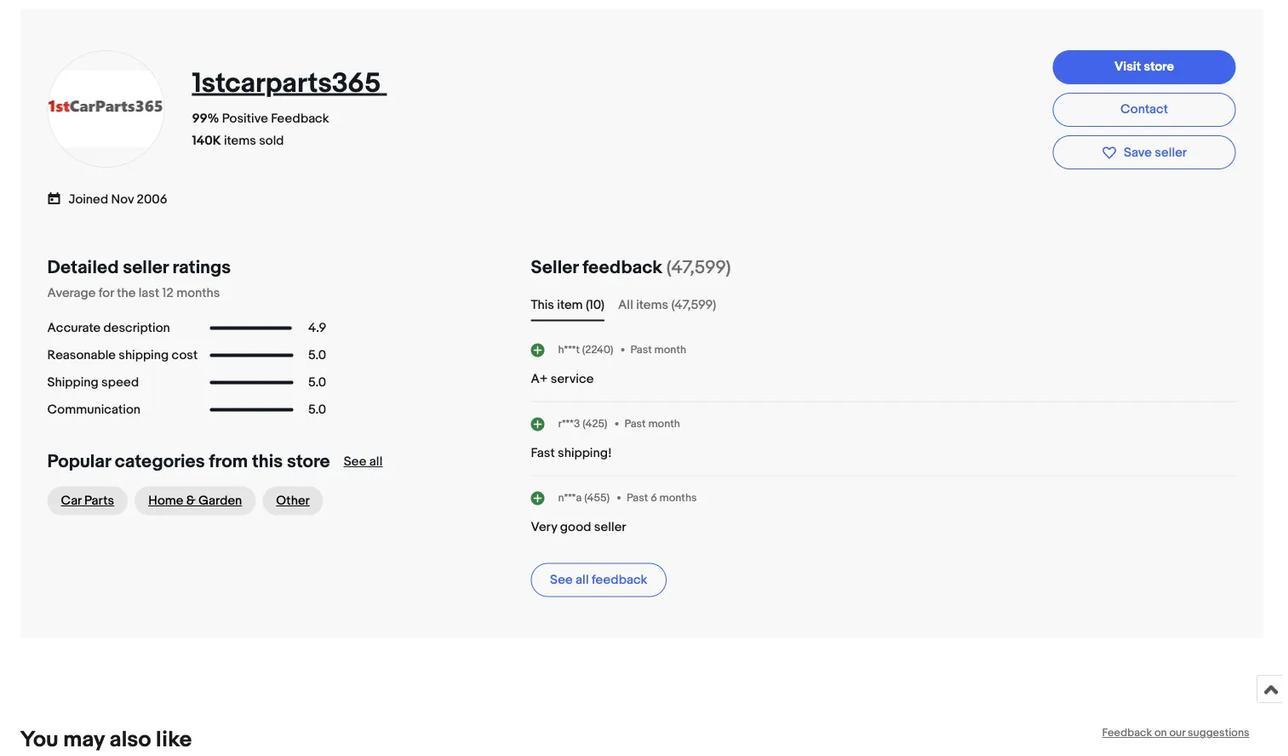 Task type: locate. For each thing, give the bounding box(es) containing it.
items down positive
[[224, 133, 256, 148]]

our
[[1169, 727, 1185, 740]]

a+
[[531, 372, 548, 387]]

1 vertical spatial see
[[550, 573, 573, 588]]

0 vertical spatial items
[[224, 133, 256, 148]]

1 vertical spatial past
[[624, 417, 646, 430]]

(2240)
[[582, 343, 613, 356]]

0 vertical spatial store
[[1144, 59, 1174, 74]]

sold
[[259, 133, 284, 148]]

fast
[[531, 446, 555, 461]]

ratings
[[172, 257, 231, 279]]

months right 6
[[659, 491, 697, 504]]

average
[[47, 286, 96, 301]]

5.0
[[308, 348, 326, 363], [308, 375, 326, 390], [308, 402, 326, 418]]

1 vertical spatial items
[[636, 298, 668, 313]]

seller feedback (47,599)
[[531, 257, 731, 279]]

feedback up all
[[582, 257, 662, 279]]

feedback
[[271, 111, 329, 126], [1102, 727, 1152, 740]]

1 vertical spatial seller
[[123, 257, 168, 279]]

2 vertical spatial 5.0
[[308, 402, 326, 418]]

1 horizontal spatial all
[[576, 573, 589, 588]]

feedback
[[582, 257, 662, 279], [592, 573, 647, 588]]

0 horizontal spatial feedback
[[271, 111, 329, 126]]

0 vertical spatial 5.0
[[308, 348, 326, 363]]

2 5.0 from the top
[[308, 375, 326, 390]]

months
[[176, 286, 220, 301], [659, 491, 697, 504]]

feedback down very good seller
[[592, 573, 647, 588]]

0 horizontal spatial all
[[369, 454, 383, 470]]

speed
[[101, 375, 139, 390]]

0 vertical spatial month
[[654, 343, 686, 356]]

(47,599) for all items (47,599)
[[671, 298, 716, 313]]

seller for detailed
[[123, 257, 168, 279]]

1 vertical spatial store
[[287, 451, 330, 473]]

r***3 (425)
[[558, 417, 607, 430]]

item
[[557, 298, 583, 313]]

1 horizontal spatial items
[[636, 298, 668, 313]]

(47,599) inside 'tab list'
[[671, 298, 716, 313]]

store right this
[[287, 451, 330, 473]]

1 horizontal spatial feedback
[[1102, 727, 1152, 740]]

month for service
[[654, 343, 686, 356]]

suggestions
[[1188, 727, 1249, 740]]

accurate description
[[47, 321, 170, 336]]

2 horizontal spatial seller
[[1155, 145, 1187, 160]]

all for see all feedback
[[576, 573, 589, 588]]

0 horizontal spatial items
[[224, 133, 256, 148]]

4.9
[[308, 321, 326, 336]]

0 vertical spatial feedback
[[271, 111, 329, 126]]

from
[[209, 451, 248, 473]]

store right visit on the top right of page
[[1144, 59, 1174, 74]]

2 vertical spatial seller
[[594, 520, 626, 535]]

1 5.0 from the top
[[308, 348, 326, 363]]

0 horizontal spatial seller
[[123, 257, 168, 279]]

1 vertical spatial feedback
[[592, 573, 647, 588]]

1 vertical spatial all
[[576, 573, 589, 588]]

(47,599) up all items (47,599)
[[667, 257, 731, 279]]

(47,599) right all
[[671, 298, 716, 313]]

0 horizontal spatial store
[[287, 451, 330, 473]]

tab list
[[531, 296, 1236, 315]]

5.0 for speed
[[308, 375, 326, 390]]

past month right (425)
[[624, 417, 680, 430]]

past left 6
[[627, 491, 648, 504]]

save seller
[[1124, 145, 1187, 160]]

service
[[551, 372, 594, 387]]

save seller button
[[1053, 135, 1236, 170]]

past 6 months
[[627, 491, 697, 504]]

reasonable
[[47, 348, 116, 363]]

seller down (455)
[[594, 520, 626, 535]]

past month for a+ service
[[630, 343, 686, 356]]

past month down all items (47,599)
[[630, 343, 686, 356]]

(455)
[[584, 491, 610, 504]]

0 vertical spatial (47,599)
[[667, 257, 731, 279]]

month down all items (47,599)
[[654, 343, 686, 356]]

see
[[344, 454, 366, 470], [550, 573, 573, 588]]

items right all
[[636, 298, 668, 313]]

home
[[148, 493, 183, 509]]

past month
[[630, 343, 686, 356], [624, 417, 680, 430]]

1 vertical spatial 5.0
[[308, 375, 326, 390]]

1 vertical spatial past month
[[624, 417, 680, 430]]

0 horizontal spatial see
[[344, 454, 366, 470]]

shipping speed
[[47, 375, 139, 390]]

items inside 99% positive feedback 140k items sold
[[224, 133, 256, 148]]

nov
[[111, 192, 134, 207]]

months down the ratings
[[176, 286, 220, 301]]

joined nov 2006
[[69, 192, 167, 207]]

you may also like
[[20, 727, 192, 753]]

1 vertical spatial months
[[659, 491, 697, 504]]

12
[[162, 286, 174, 301]]

categories
[[115, 451, 205, 473]]

0 vertical spatial all
[[369, 454, 383, 470]]

past
[[630, 343, 652, 356], [624, 417, 646, 430], [627, 491, 648, 504]]

1 vertical spatial (47,599)
[[671, 298, 716, 313]]

0 vertical spatial past
[[630, 343, 652, 356]]

on
[[1154, 727, 1167, 740]]

store
[[1144, 59, 1174, 74], [287, 451, 330, 473]]

0 vertical spatial feedback
[[582, 257, 662, 279]]

1stcarparts365 link
[[192, 67, 387, 100]]

past for fast shipping!
[[624, 417, 646, 430]]

seller right save
[[1155, 145, 1187, 160]]

past for a+ service
[[630, 343, 652, 356]]

1stcarparts365 image
[[46, 71, 166, 147]]

past right (425)
[[624, 417, 646, 430]]

0 vertical spatial seller
[[1155, 145, 1187, 160]]

seller up "last"
[[123, 257, 168, 279]]

this
[[531, 298, 554, 313]]

all
[[369, 454, 383, 470], [576, 573, 589, 588]]

average for the last 12 months
[[47, 286, 220, 301]]

parts
[[84, 493, 114, 509]]

feedback down 1stcarparts365 link
[[271, 111, 329, 126]]

1 vertical spatial month
[[648, 417, 680, 430]]

(10)
[[586, 298, 605, 313]]

detailed seller ratings
[[47, 257, 231, 279]]

also
[[110, 727, 151, 753]]

1 horizontal spatial store
[[1144, 59, 1174, 74]]

past for very good seller
[[627, 491, 648, 504]]

1 horizontal spatial months
[[659, 491, 697, 504]]

0 vertical spatial past month
[[630, 343, 686, 356]]

seller inside save seller button
[[1155, 145, 1187, 160]]

seller
[[1155, 145, 1187, 160], [123, 257, 168, 279], [594, 520, 626, 535]]

month right (425)
[[648, 417, 680, 430]]

other link
[[262, 487, 323, 516]]

see all feedback
[[550, 573, 647, 588]]

car parts
[[61, 493, 114, 509]]

(47,599)
[[667, 257, 731, 279], [671, 298, 716, 313]]

2 vertical spatial past
[[627, 491, 648, 504]]

0 vertical spatial see
[[344, 454, 366, 470]]

save
[[1124, 145, 1152, 160]]

the
[[117, 286, 136, 301]]

all for see all
[[369, 454, 383, 470]]

month
[[654, 343, 686, 356], [648, 417, 680, 430]]

feedback on our suggestions link
[[1102, 727, 1249, 740]]

shipping!
[[558, 446, 612, 461]]

feedback left on
[[1102, 727, 1152, 740]]

1 horizontal spatial see
[[550, 573, 573, 588]]

joined
[[69, 192, 108, 207]]

0 horizontal spatial months
[[176, 286, 220, 301]]

a+ service
[[531, 372, 594, 387]]

this item (10)
[[531, 298, 605, 313]]

1 vertical spatial feedback
[[1102, 727, 1152, 740]]

very
[[531, 520, 557, 535]]

99%
[[192, 111, 219, 126]]

may
[[63, 727, 105, 753]]

3 5.0 from the top
[[308, 402, 326, 418]]

past right (2240)
[[630, 343, 652, 356]]



Task type: vqa. For each thing, say whether or not it's contained in the screenshot.
the free shipping 60 watching
no



Task type: describe. For each thing, give the bounding box(es) containing it.
items inside 'tab list'
[[636, 298, 668, 313]]

seller for save
[[1155, 145, 1187, 160]]

cost
[[172, 348, 198, 363]]

see for see all
[[344, 454, 366, 470]]

2006
[[137, 192, 167, 207]]

see all
[[344, 454, 383, 470]]

see for see all feedback
[[550, 573, 573, 588]]

detailed
[[47, 257, 119, 279]]

garden
[[198, 493, 242, 509]]

description
[[103, 321, 170, 336]]

this
[[252, 451, 283, 473]]

contact
[[1120, 102, 1168, 117]]

visit store
[[1114, 59, 1174, 74]]

(425)
[[582, 417, 607, 430]]

1 horizontal spatial seller
[[594, 520, 626, 535]]

reasonable shipping cost
[[47, 348, 198, 363]]

see all link
[[344, 454, 383, 470]]

car parts link
[[47, 487, 128, 516]]

(47,599) for seller feedback (47,599)
[[667, 257, 731, 279]]

feedback inside 99% positive feedback 140k items sold
[[271, 111, 329, 126]]

for
[[99, 286, 114, 301]]

communication
[[47, 402, 140, 418]]

feedback on our suggestions
[[1102, 727, 1249, 740]]

h***t (2240)
[[558, 343, 613, 356]]

accurate
[[47, 321, 101, 336]]

like
[[156, 727, 192, 753]]

n***a
[[558, 491, 582, 504]]

fast shipping!
[[531, 446, 612, 461]]

0 vertical spatial months
[[176, 286, 220, 301]]

seller
[[531, 257, 578, 279]]

past month for fast shipping!
[[624, 417, 680, 430]]

all
[[618, 298, 633, 313]]

contact link
[[1053, 93, 1236, 127]]

&
[[186, 493, 196, 509]]

text__icon wrapper image
[[47, 190, 69, 205]]

home & garden
[[148, 493, 242, 509]]

you
[[20, 727, 58, 753]]

shipping
[[47, 375, 99, 390]]

6
[[651, 491, 657, 504]]

visit store link
[[1053, 50, 1236, 84]]

h***t
[[558, 343, 580, 356]]

month for shipping!
[[648, 417, 680, 430]]

last
[[139, 286, 159, 301]]

home & garden link
[[135, 487, 256, 516]]

5.0 for shipping
[[308, 348, 326, 363]]

other
[[276, 493, 310, 509]]

positive
[[222, 111, 268, 126]]

tab list containing this item (10)
[[531, 296, 1236, 315]]

see all feedback link
[[531, 563, 667, 597]]

visit
[[1114, 59, 1141, 74]]

n***a (455)
[[558, 491, 610, 504]]

99% positive feedback 140k items sold
[[192, 111, 329, 148]]

popular categories from this store
[[47, 451, 330, 473]]

1stcarparts365
[[192, 67, 381, 100]]

very good seller
[[531, 520, 626, 535]]

popular
[[47, 451, 111, 473]]

car
[[61, 493, 82, 509]]

shipping
[[119, 348, 169, 363]]

r***3
[[558, 417, 580, 430]]

140k
[[192, 133, 221, 148]]

all items (47,599)
[[618, 298, 716, 313]]

good
[[560, 520, 591, 535]]



